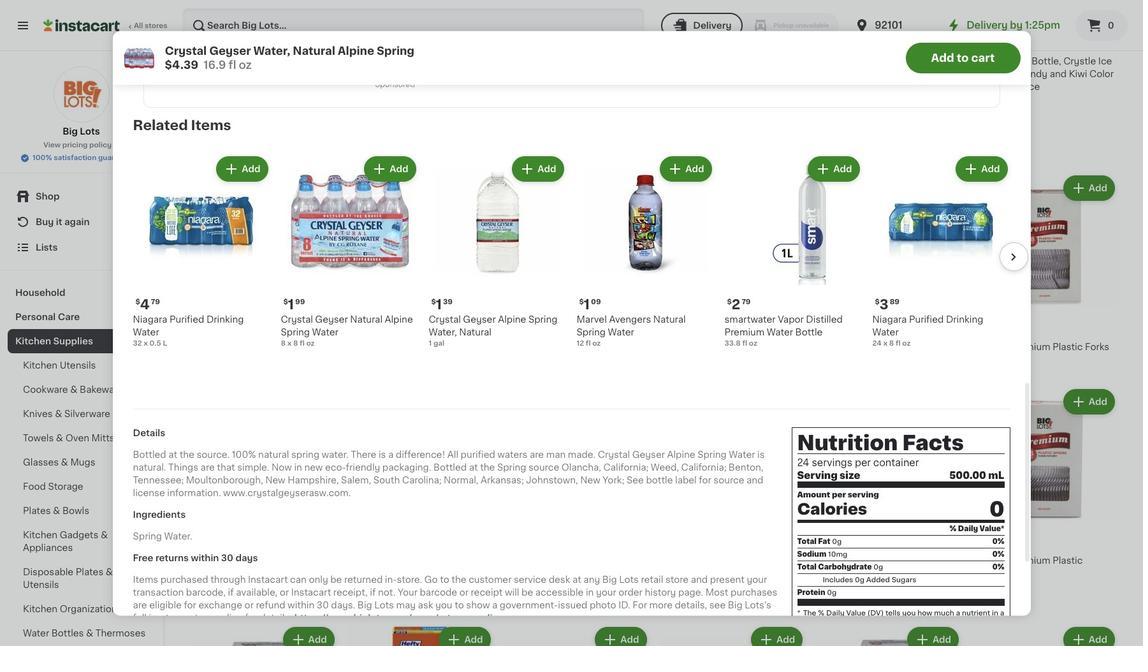 Task type: locate. For each thing, give the bounding box(es) containing it.
ounce inside tablecraft 17-ounce glass oil bottle
[[409, 57, 439, 66]]

0 vertical spatial 100%
[[33, 154, 52, 161]]

and inside bottled at the source. 100% natural spring water. there is a difference! all purified waters are man made. crystal geyser alpine spring water is natural. things are that simple. now in new eco-friendly packaging. bottled at the spring source olancha, california; weed, california; benton, tennessee; moultonborough, new hampshire, salem, south carolina; normal, arkansas; johnstown, new york; see bottle label for source and license information. www.crystalgeyserasw.com.
[[747, 476, 764, 485]]

$ inside $ 8 79
[[819, 326, 823, 333]]

big up the plastic, on the bottom right of page
[[816, 343, 831, 352]]

kitchen for kitchen supplies
[[15, 337, 51, 346]]

to up general
[[902, 619, 909, 626]]

79 inside $ 8 79
[[834, 326, 843, 333]]

natural inside marvel avengers natural spring water 12 fl oz
[[654, 315, 686, 324]]

1 drinking from the left
[[207, 315, 244, 324]]

party
[[858, 343, 882, 352], [191, 355, 215, 364]]

16 down wash,16
[[972, 94, 980, 101]]

sponsored badge image for 28 each button
[[660, 578, 698, 585]]

1 ziploc from the left
[[348, 556, 375, 565]]

kitchen utensils link
[[8, 353, 155, 378]]

storage
[[48, 482, 83, 491]]

79 for 4
[[151, 299, 160, 306]]

1 horizontal spatial party
[[858, 343, 882, 352]]

of
[[831, 619, 839, 626]]

0 vertical spatial the
[[180, 451, 194, 460]]

1 horizontal spatial daily
[[959, 526, 978, 533]]

0 horizontal spatial you
[[436, 601, 453, 610]]

knives & silverware link
[[8, 402, 155, 426]]

1 horizontal spatial $ 3 89
[[875, 298, 900, 311]]

2 horizontal spatial plates
[[816, 569, 844, 578]]

1 left 09
[[584, 298, 590, 311]]

gallon
[[236, 57, 265, 66], [348, 582, 376, 591]]

1 niagara from the left
[[133, 315, 167, 324]]

0 horizontal spatial items
[[133, 576, 158, 585]]

2 horizontal spatial 2
[[732, 298, 741, 311]]

79 up big lots everyday forks
[[677, 326, 686, 333]]

blue inside hydragear ombre timber stainless steel bottle - blue 40 oz
[[920, 70, 940, 79]]

all stores
[[134, 22, 168, 29]]

0 horizontal spatial is
[[379, 451, 386, 460]]

0 horizontal spatial forks
[[743, 343, 767, 352]]

crystal inside crystal geyser alpine spring water, natural 1 gal
[[429, 315, 461, 324]]

geyser inside bottled at the source. 100% natural spring water. there is a difference! all purified waters are man made. crystal geyser alpine spring water is natural. things are that simple. now in new eco-friendly packaging. bottled at the spring source olancha, california; weed, california; benton, tennessee; moultonborough, new hampshire, salem, south carolina; normal, arkansas; johnstown, new york; see bottle label for source and license information. www.crystalgeyserasw.com.
[[633, 451, 665, 460]]

1 total from the top
[[798, 539, 817, 546]]

view pricing policy
[[43, 142, 112, 149]]

crystle
[[1064, 57, 1097, 66]]

2 0% from the top
[[993, 552, 1005, 559]]

0g up added
[[874, 564, 884, 571]]

protein 0g
[[798, 590, 837, 597]]

None search field
[[182, 8, 645, 43]]

to right the go
[[440, 576, 450, 585]]

you down barcode
[[436, 601, 453, 610]]

juice
[[376, 59, 400, 68]]

natural up $4.39
[[159, 47, 192, 55]]

ounce down crystal geyser water, natural alpine spring $4.39 16.9 fl oz
[[252, 70, 282, 79]]

0 horizontal spatial bottle
[[348, 70, 375, 79]]

product group containing v8 v-fusion + energy peach mango vegetable & fruit juice
[[376, 0, 501, 92]]

simple.
[[237, 463, 269, 472]]

daily
[[917, 619, 934, 626]]

100% inside "100% satisfaction guarantee" button
[[33, 154, 52, 161]]

weed,
[[651, 463, 679, 472]]

fl inside crystal geyser water, natural alpine spring 24 x 16.9 fl oz
[[192, 59, 197, 66]]

packaging.
[[383, 463, 431, 472]]

2 new from the left
[[581, 476, 601, 485]]

water, up "sterilite 1-gallon blue pitcher with four 20-ounce tumblers"
[[254, 45, 290, 55]]

if down through
[[228, 588, 234, 597]]

1 for crystal geyser natural alpine spring water
[[288, 298, 294, 311]]

0 horizontal spatial 100%
[[33, 154, 52, 161]]

1 horizontal spatial and
[[747, 476, 764, 485]]

2 vertical spatial 24
[[798, 458, 810, 468]]

0 horizontal spatial and
[[691, 576, 708, 585]]

1 horizontal spatial plates
[[76, 568, 104, 577]]

alpine up sterilite on the top of the page
[[194, 47, 222, 55]]

500.00
[[950, 471, 987, 481]]

not.
[[378, 588, 396, 597]]

x inside the niagara purified drinking water 32 x 0.5 l
[[144, 340, 148, 347]]

oz down wash,16
[[982, 94, 990, 101]]

1 vertical spatial total
[[798, 564, 817, 571]]

0 horizontal spatial policy
[[89, 142, 112, 149]]

new
[[265, 476, 286, 485], [581, 476, 601, 485]]

&
[[457, 47, 464, 55], [70, 385, 77, 394], [55, 409, 62, 418], [56, 434, 63, 443], [61, 458, 68, 467], [53, 506, 60, 515], [101, 531, 108, 540], [106, 568, 113, 577], [86, 629, 93, 638]]

2 forks from the left
[[1086, 343, 1110, 352]]

buy it again
[[36, 217, 90, 226]]

oz up government- at the left bottom of the page
[[513, 594, 522, 601]]

niagara down $ 4 79
[[133, 315, 167, 324]]

water inside bottled at the source. 100% natural spring water. there is a difference! all purified waters are man made. crystal geyser alpine spring water is natural. things are that simple. now in new eco-friendly packaging. bottled at the spring source olancha, california; weed, california; benton, tennessee; moultonborough, new hampshire, salem, south carolina; normal, arkansas; johnstown, new york; see bottle label for source and license information. www.crystalgeyserasw.com.
[[729, 451, 755, 460]]

8 right the red
[[293, 340, 298, 347]]

99 inside '$ 10 99'
[[372, 326, 381, 333]]

bowls inside "big lots breezy blossoms print paper bowls"
[[532, 355, 559, 364]]

natural up the pitcher
[[293, 45, 335, 55]]

crystal down $ 1 99
[[281, 315, 313, 324]]

niagara inside 'niagara purified drinking water 24 x 8 fl oz'
[[873, 315, 907, 324]]

& left the mugs
[[61, 458, 68, 467]]

2 total from the top
[[798, 564, 817, 571]]

natural inside crystal geyser water, natural alpine spring 24 x 16.9 fl oz
[[159, 47, 192, 55]]

0 horizontal spatial utensils
[[23, 580, 59, 589]]

at left any
[[573, 576, 582, 585]]

total down sodium
[[798, 564, 817, 571]]

1 horizontal spatial policy
[[215, 614, 243, 623]]

x inside 'niagara purified drinking water 24 x 8 fl oz'
[[884, 340, 888, 347]]

2 purified from the left
[[910, 315, 944, 324]]

product group containing 8
[[816, 173, 962, 376]]

difference!
[[396, 451, 445, 460]]

daily left value*
[[959, 526, 978, 533]]

product group containing 500 ml
[[660, 0, 806, 102]]

per
[[855, 458, 871, 468], [832, 491, 846, 499]]

1 vertical spatial water,
[[254, 45, 290, 55]]

water,
[[228, 34, 257, 43], [254, 45, 290, 55], [429, 328, 457, 337]]

oz inside crystal geyser water, natural alpine spring 24 x 16.9 fl oz
[[199, 59, 207, 66]]

1 vertical spatial item carousel region
[[115, 149, 1028, 378]]

bakeware
[[80, 385, 123, 394]]

0 horizontal spatial your
[[596, 588, 617, 597]]

spring inside marvel avengers natural spring water 12 fl oz
[[577, 328, 606, 337]]

all inside all stores 'link'
[[134, 22, 143, 29]]

the down the purified
[[480, 463, 495, 472]]

0 horizontal spatial at
[[169, 451, 177, 460]]

and up page.
[[691, 576, 708, 585]]

policy down exchange
[[215, 614, 243, 623]]

big down fat
[[816, 556, 831, 565]]

plate
[[255, 569, 278, 578]]

all left the purified
[[448, 451, 459, 460]]

pouch, left 1/2
[[446, 569, 477, 578]]

reusable for large
[[438, 556, 480, 565]]

super
[[657, 34, 683, 43]]

related items
[[133, 119, 231, 132]]

towels
[[23, 434, 54, 443]]

2 vertical spatial and
[[691, 576, 708, 585]]

container
[[874, 458, 919, 468]]

1 59 from the top
[[209, 40, 219, 47]]

0 horizontal spatial $ 2 79
[[662, 325, 686, 339]]

silicone up will at bottom left
[[504, 569, 539, 578]]

lists
[[36, 243, 58, 252]]

sodium 10mg
[[798, 552, 848, 559]]

plastic,
[[816, 355, 848, 364]]

premium
[[725, 328, 765, 337], [386, 343, 426, 352], [1011, 343, 1051, 352], [1011, 556, 1051, 565]]

2 for smartwater vapor distilled premium water bottle
[[732, 298, 741, 311]]

2 drinking from the left
[[946, 315, 984, 324]]

0 vertical spatial 89
[[890, 299, 900, 306]]

kitchen for kitchen organization
[[23, 605, 57, 614]]

crystal inside crystal geyser natural alpine spring water 8 x 8 fl oz
[[281, 315, 313, 324]]

1 horizontal spatial 99
[[372, 326, 381, 333]]

1 inside crystal geyser alpine spring water, natural 1 gal
[[429, 340, 432, 347]]

cups down $ 3 59
[[218, 355, 241, 364]]

2 horizontal spatial is
[[854, 627, 860, 634]]

instacart
[[248, 576, 288, 585], [291, 588, 331, 597]]

39 for 4
[[990, 540, 1000, 547]]

0 horizontal spatial california;
[[604, 463, 649, 472]]

2 vertical spatial 2
[[504, 582, 509, 591]]

2 horizontal spatial all
[[448, 451, 459, 460]]

4 pouch, from the left
[[613, 569, 644, 578]]

desk
[[549, 576, 570, 585]]

2 ziploc from the left
[[504, 556, 531, 565]]

ounce down vegetable
[[409, 57, 439, 66]]

bottle for 17-
[[348, 70, 375, 79]]

reusable inside ziploc endurables™ reusable silicone pouch, large pouch, 1/2 gallon 64 oz
[[438, 556, 480, 565]]

oz left everyday,
[[903, 340, 911, 347]]

the up barcode
[[452, 576, 467, 585]]

0 vertical spatial at
[[169, 451, 177, 460]]

$ inside $ 1 09
[[579, 299, 584, 306]]

2 horizontal spatial at
[[573, 576, 582, 585]]

paper inside "big lots breezy blossoms print paper bowls"
[[504, 355, 530, 364]]

18 left the red
[[230, 343, 240, 352]]

return
[[186, 614, 213, 623]]

a up packaging.
[[388, 451, 394, 460]]

0g down includes
[[827, 590, 837, 597]]

1 purified from the left
[[170, 315, 204, 324]]

bottle inside 'smartwater vapor distilled premium water bottle 33.8 fl oz'
[[796, 328, 823, 337]]

may
[[317, 569, 337, 578]]

for inside bottled at the source. 100% natural spring water. there is a difference! all purified waters are man made. crystal geyser alpine spring water is natural. things are that simple. now in new eco-friendly packaging. bottled at the spring source olancha, california; weed, california; benton, tennessee; moultonborough, new hampshire, salem, south carolina; normal, arkansas; johnstown, new york; see bottle label for source and license information. www.crystalgeyserasw.com.
[[699, 476, 712, 485]]

100% up simple.
[[232, 451, 256, 460]]

kitchen up cookware
[[23, 361, 57, 370]]

0 vertical spatial 30
[[221, 554, 233, 563]]

09
[[591, 299, 601, 306]]

4 for $ 4 79
[[140, 298, 150, 311]]

a inside bottled at the source. 100% natural spring water. there is a difference! all purified waters are man made. crystal geyser alpine spring water is natural. things are that simple. now in new eco-friendly packaging. bottled at the spring source olancha, california; weed, california; benton, tennessee; moultonborough, new hampshire, salem, south carolina; normal, arkansas; johnstown, new york; see bottle label for source and license information. www.crystalgeyserasw.com.
[[388, 451, 394, 460]]

& up glass
[[457, 47, 464, 55]]

endurables™ for medium
[[534, 556, 592, 565]]

0 vertical spatial 99
[[295, 299, 305, 306]]

$ 3 89 inside item carousel region
[[875, 298, 900, 311]]

spring
[[291, 451, 320, 460]]

plates down sodium 10mg
[[816, 569, 844, 578]]

& right gadgets
[[101, 531, 108, 540]]

big up the pricing
[[63, 127, 78, 136]]

sponsored badge image down juice
[[376, 81, 414, 89]]

ounce left the red
[[242, 343, 272, 352]]

fl right the red
[[300, 340, 305, 347]]

1 up gal
[[436, 298, 442, 311]]

household
[[15, 288, 65, 297]]

2 pouch, from the left
[[446, 569, 477, 578]]

are inside items purchased through instacart can only be returned in-store. go to the customer service desk at any big lots retail store and present your transaction barcode, if available, or instacart receipt, if not. your barcode or receipt will be accessible in your order history page. most purchases are eligible for exchange or refund within 30 days. big lots may ask you to show a government-issued photo id. for more details, see big lots's full in-store return policy for details:
[[133, 601, 147, 610]]

0 vertical spatial party
[[858, 343, 882, 352]]

silicone inside ziploc endurables™ reusable silicone pouch, large pouch, 1/2 gallon 64 oz
[[348, 569, 383, 578]]

geyser for 16.9
[[193, 34, 226, 43]]

1 horizontal spatial are
[[201, 463, 215, 472]]

fl right 12
[[586, 340, 591, 347]]

2 reusable from the left
[[594, 556, 636, 565]]

in
[[294, 463, 302, 472], [586, 588, 594, 597], [992, 610, 999, 617]]

$ 3 59
[[194, 325, 218, 339]]

issued
[[558, 601, 588, 610]]

new down now
[[265, 476, 286, 485]]

1 for marvel avengers natural spring water
[[584, 298, 590, 311]]

500.00 ml
[[950, 471, 1005, 481]]

x right 32
[[144, 340, 148, 347]]

you inside items purchased through instacart can only be returned in-store. go to the customer service desk at any big lots retail store and present your transaction barcode, if available, or instacart receipt, if not. your barcode or receipt will be accessible in your order history page. most purchases are eligible for exchange or refund within 30 days. big lots may ask you to show a government-issued photo id. for more details, see big lots's full in-store return policy for details:
[[436, 601, 453, 610]]

1 horizontal spatial 18
[[851, 355, 861, 364]]

items inside items purchased through instacart can only be returned in-store. go to the customer service desk at any big lots retail store and present your transaction barcode, if available, or instacart receipt, if not. your barcode or receipt will be accessible in your order history page. most purchases are eligible for exchange or refund within 30 days. big lots may ask you to show a government-issued photo id. for more details, see big lots's full in-store return policy for details:
[[133, 576, 158, 585]]

0g left added
[[855, 577, 865, 584]]

amount per serving
[[798, 491, 879, 499]]

0 vertical spatial 48
[[972, 581, 982, 588]]

oven
[[65, 434, 89, 443]]

100% inside bottled at the source. 100% natural spring water. there is a difference! all purified waters are man made. crystal geyser alpine spring water is natural. things are that simple. now in new eco-friendly packaging. bottled at the spring source olancha, california; weed, california; benton, tennessee; moultonborough, new hampshire, salem, south carolina; normal, arkansas; johnstown, new york; see bottle label for source and license information. www.crystalgeyserasw.com.
[[232, 451, 256, 460]]

0 horizontal spatial bowls
[[62, 506, 89, 515]]

8
[[823, 325, 833, 339], [281, 340, 286, 347], [293, 340, 298, 347], [890, 340, 894, 347]]

spring inside crystal geyser water, natural alpine spring $4.39 16.9 fl oz
[[377, 45, 415, 55]]

& inside glasses & mugs link
[[61, 458, 68, 467]]

delivery inside "button"
[[693, 21, 732, 30]]

big lots premium assorted plastic cutlery
[[348, 343, 469, 364]]

product group containing 28 each
[[660, 387, 806, 589]]

*
[[798, 610, 801, 617]]

0 horizontal spatial gallon
[[236, 57, 265, 66]]

lots inside the $ 4 big lots premium plastic forks
[[989, 343, 1009, 352]]

0 horizontal spatial 0
[[990, 500, 1005, 520]]

1 horizontal spatial bowls
[[532, 355, 559, 364]]

79 inside $ 4 79
[[151, 299, 160, 306]]

$ inside the $ 4 big lots premium plastic forks
[[975, 326, 979, 333]]

a right the nutrient
[[1001, 610, 1005, 617]]

0 vertical spatial per
[[855, 458, 871, 468]]

kitchen gadgets & appliances link
[[8, 523, 155, 560]]

0 horizontal spatial ziploc
[[348, 556, 375, 565]]

alpine up weed,
[[668, 451, 696, 460]]

0 vertical spatial item carousel region
[[191, 0, 1136, 112]]

$ 3 29
[[506, 325, 530, 339]]

returned
[[344, 576, 383, 585]]

100%
[[33, 154, 52, 161], [232, 451, 256, 460]]

0 vertical spatial blue
[[267, 57, 287, 66]]

alpine inside crystal geyser natural alpine spring water 8 x 8 fl oz
[[385, 315, 413, 324]]

$ inside $ 5 49
[[350, 40, 355, 47]]

lots for big lots ultra strong paper plates 30 ct
[[833, 556, 852, 565]]

1 vertical spatial store
[[161, 614, 184, 623]]

1 horizontal spatial 48
[[972, 581, 982, 588]]

are
[[530, 451, 544, 460], [201, 463, 215, 472], [133, 601, 147, 610]]

1 new from the left
[[265, 476, 286, 485]]

1 pouch, from the left
[[385, 569, 416, 578]]

0 vertical spatial cups
[[218, 355, 241, 364]]

1 vertical spatial cups
[[511, 582, 535, 591]]

16.9 inside crystal geyser water, natural alpine spring 24 x 16.9 fl oz
[[176, 59, 190, 66]]

fl up four
[[229, 59, 236, 70]]

is right 'day'
[[854, 627, 860, 634]]

cups inside big lots 18 ounce red plastic party cups
[[218, 355, 241, 364]]

79 for 2
[[742, 299, 751, 306]]

89 up 10mg
[[833, 540, 843, 547]]

water inside bubba water bottle, crystle ice with rock candy and kiwi color wash,16 ounce 16 oz
[[1004, 57, 1030, 66]]

blue right -
[[920, 70, 940, 79]]

1 vertical spatial the
[[480, 463, 495, 472]]

purified inside the niagara purified drinking water 32 x 0.5 l
[[170, 315, 204, 324]]

% inside * the % daily value (dv) tells you how much a nutrient in a serving of food contributes to a daily diet. 2,000 calories a day is used for general nutrition advice.
[[819, 610, 825, 617]]

bottled up natural.
[[133, 451, 166, 460]]

big down $ 3 29
[[504, 343, 518, 352]]

niagara for 3
[[873, 315, 907, 324]]

natural
[[293, 45, 335, 55], [159, 47, 192, 55], [350, 315, 383, 324], [654, 315, 686, 324], [459, 328, 492, 337]]

lots inside big lots ultra strong paper plates 30 ct
[[833, 556, 852, 565]]

party down $ 3 59
[[191, 355, 215, 364]]

kitchen
[[15, 337, 51, 346], [23, 361, 57, 370], [23, 531, 57, 540], [23, 605, 57, 614]]

product group containing ziploc endurables™ reusable silicone pouch, medium pouch, 2 cups
[[504, 387, 650, 614]]

reusable up 1/2
[[438, 556, 480, 565]]

1 horizontal spatial endurables™
[[534, 556, 592, 565]]

1 vertical spatial your
[[596, 588, 617, 597]]

sponsored badge image
[[376, 81, 414, 89], [660, 92, 698, 99], [660, 578, 698, 585], [348, 604, 386, 611], [504, 604, 542, 611]]

0 vertical spatial 0%
[[993, 539, 1005, 546]]

lots inside big lots premium assorted plastic cutlery
[[364, 343, 384, 352]]

item carousel region
[[191, 0, 1136, 112], [115, 149, 1028, 378]]

to left 'cart'
[[957, 52, 969, 63]]

alpine inside crystal geyser alpine spring water, natural 1 gal
[[498, 315, 526, 324]]

add to cart button
[[906, 42, 1021, 73]]

bottle down tablecraft
[[348, 70, 375, 79]]

kiwi
[[1069, 70, 1088, 79]]

party inside big lots! party cups, everyday, plastic, 18 ounce
[[858, 343, 882, 352]]

1 forks from the left
[[743, 343, 767, 352]]

6
[[199, 40, 208, 53]]

at down the purified
[[469, 463, 478, 472]]

0 horizontal spatial 18
[[230, 343, 240, 352]]

crystal inside crystal geyser water, natural alpine spring $4.39 16.9 fl oz
[[165, 45, 207, 55]]

1 horizontal spatial 89
[[890, 299, 900, 306]]

1 horizontal spatial utensils
[[60, 361, 96, 370]]

1 left gal
[[429, 340, 432, 347]]

big lots premium plastic spoons 48 ct
[[972, 556, 1083, 588]]

79 up '0.5' at the left bottom
[[151, 299, 160, 306]]

0 horizontal spatial party
[[191, 355, 215, 364]]

crystal down $ 1 39
[[429, 315, 461, 324]]

0 horizontal spatial ct
[[203, 594, 210, 601]]

2 endurables™ from the left
[[534, 556, 592, 565]]

92101
[[875, 20, 903, 30]]

0 up ice
[[1108, 21, 1115, 30]]

alpine up tablecraft
[[338, 45, 374, 55]]

1 horizontal spatial niagara
[[873, 315, 907, 324]]

your up photo
[[596, 588, 617, 597]]

total
[[798, 539, 817, 546], [798, 564, 817, 571]]

1 horizontal spatial serving
[[848, 491, 879, 499]]

silicone up receipt,
[[348, 569, 383, 578]]

at inside items purchased through instacart can only be returned in-store. go to the customer service desk at any big lots retail store and present your transaction barcode, if available, or instacart receipt, if not. your barcode or receipt will be accessible in your order history page. most purchases are eligible for exchange or refund within 30 days. big lots may ask you to show a government-issued photo id. for more details, see big lots's full in-store return policy for details:
[[573, 576, 582, 585]]

in inside items purchased through instacart can only be returned in-store. go to the customer service desk at any big lots retail store and present your transaction barcode, if available, or instacart receipt, if not. your barcode or receipt will be accessible in your order history page. most purchases are eligible for exchange or refund within 30 days. big lots may ask you to show a government-issued photo id. for more details, see big lots's full in-store return policy for details:
[[586, 588, 594, 597]]

1 horizontal spatial all
[[191, 123, 210, 136]]

policy
[[89, 142, 112, 149], [215, 614, 243, 623], [476, 614, 504, 623]]

2 horizontal spatial are
[[530, 451, 544, 460]]

99 inside $ 1 99
[[295, 299, 305, 306]]

0 horizontal spatial purified
[[170, 315, 204, 324]]

sponsored badge image inside item carousel region
[[660, 92, 698, 99]]

in inside * the % daily value (dv) tells you how much a nutrient in a serving of food contributes to a daily diet. 2,000 calories a day is used for general nutrition advice.
[[992, 610, 999, 617]]

2 niagara from the left
[[873, 315, 907, 324]]

4 for $ 4 big lots premium plastic forks
[[979, 325, 989, 339]]

spring inside crystal geyser natural alpine spring water 8 x 8 fl oz
[[281, 328, 310, 337]]

1 endurables™ from the left
[[377, 556, 436, 565]]

store down eligible
[[161, 614, 184, 623]]

to inside * the % daily value (dv) tells you how much a nutrient in a serving of food contributes to a daily diet. 2,000 calories a day is used for general nutrition advice.
[[902, 619, 909, 626]]

glass
[[441, 57, 466, 66]]

3 pouch, from the left
[[541, 569, 572, 578]]

0 vertical spatial in
[[294, 463, 302, 472]]

1 vertical spatial 0%
[[993, 552, 1005, 559]]

2 vertical spatial the
[[452, 576, 467, 585]]

fl inside 'niagara purified drinking water 24 x 8 fl oz'
[[896, 340, 901, 347]]

39 inside $ 1 39
[[443, 299, 453, 306]]

lots for big lots premium plastic spoons 48 ct
[[989, 556, 1009, 565]]

water.
[[322, 451, 349, 460]]

59 right the 6
[[209, 40, 219, 47]]

at up the things
[[169, 451, 177, 460]]

30 up lunch/dinner
[[221, 554, 233, 563]]

ounce inside bubba water bottle, crystle ice with rock candy and kiwi color wash,16 ounce 16 oz
[[1010, 82, 1040, 91]]

niagara inside the niagara purified drinking water 32 x 0.5 l
[[133, 315, 167, 324]]

refund
[[256, 601, 285, 610]]

bottle for ombre
[[884, 70, 912, 79]]

lots
[[80, 127, 100, 136], [208, 343, 228, 352], [364, 343, 384, 352], [677, 343, 696, 352], [521, 343, 540, 352], [989, 343, 1009, 352], [833, 556, 852, 565], [989, 556, 1009, 565], [619, 576, 639, 585], [375, 601, 394, 610]]

for down refund
[[245, 614, 257, 623]]

size
[[840, 471, 861, 481]]

$ inside $ 3 59
[[194, 326, 199, 333]]

niagara for 4
[[133, 315, 167, 324]]

ounce down candy
[[1010, 82, 1040, 91]]

59 for 3
[[209, 326, 218, 333]]

alpine up big lots premium assorted plastic cutlery
[[385, 315, 413, 324]]

2 59 from the top
[[209, 326, 218, 333]]

1 horizontal spatial cups
[[511, 582, 535, 591]]

2 horizontal spatial and
[[1050, 70, 1067, 79]]

endurables™
[[377, 556, 436, 565], [534, 556, 592, 565]]

water, for fl
[[228, 34, 257, 43]]

crystal for crystal geyser alpine spring water, natural 1 gal
[[429, 315, 461, 324]]

0 horizontal spatial be
[[331, 576, 342, 585]]

0 horizontal spatial paper
[[216, 556, 242, 565]]

big inside big lots premium assorted plastic cutlery
[[348, 343, 362, 352]]

big lots logo image
[[53, 66, 109, 122]]

$ 2 79 up big lots everyday forks
[[662, 325, 686, 339]]

daily inside * the % daily value (dv) tells you how much a nutrient in a serving of food contributes to a daily diet. 2,000 calories a day is used for general nutrition advice.
[[827, 610, 845, 617]]

purified inside 'niagara purified drinking water 24 x 8 fl oz'
[[910, 315, 944, 324]]

3 for big lots 18 ounce red plastic party cups
[[199, 325, 207, 339]]

1 horizontal spatial 16
[[972, 94, 980, 101]]

2,000
[[954, 619, 975, 626]]

0% down $ 4 39
[[993, 564, 1005, 571]]

ziploc for ziploc endurables™ reusable silicone pouch, large pouch, 1/2 gallon
[[348, 556, 375, 565]]

1 vertical spatial %
[[819, 610, 825, 617]]

geyser inside crystal geyser water, natural alpine spring 24 x 16.9 fl oz
[[193, 34, 226, 43]]

17-
[[396, 57, 409, 66]]

2 vertical spatial 0%
[[993, 564, 1005, 571]]

delivery up 69
[[967, 20, 1008, 30]]

instacart up available,
[[248, 576, 288, 585]]

59 for 6
[[209, 40, 219, 47]]

0 vertical spatial 18
[[230, 343, 240, 352]]

big right everyday,
[[972, 343, 987, 352]]

glasses
[[23, 458, 59, 467]]

premium inside the $ 4 big lots premium plastic forks
[[1011, 343, 1051, 352]]

2 silicone from the left
[[504, 569, 539, 578]]

crystal inside crystal geyser water, natural alpine spring 24 x 16.9 fl oz
[[159, 34, 191, 43]]

1 0% from the top
[[993, 539, 1005, 546]]

1 horizontal spatial per
[[855, 458, 871, 468]]

per up calories
[[832, 491, 846, 499]]

crystal for crystal geyser water, natural alpine spring 24 x 16.9 fl oz
[[159, 34, 191, 43]]

free
[[133, 554, 153, 563]]

sterilite 1-gallon blue pitcher with four 20-ounce tumblers
[[191, 57, 326, 79]]

0 horizontal spatial new
[[265, 476, 286, 485]]

purified for 3
[[910, 315, 944, 324]]

ziploc for ziploc endurables™ reusable silicone pouch, medium pouch, 2 cups
[[504, 556, 531, 565]]

$ 3 89
[[875, 298, 900, 311], [819, 539, 843, 552]]

within inside items purchased through instacart can only be returned in-store. go to the customer service desk at any big lots retail store and present your transaction barcode, if available, or instacart receipt, if not. your barcode or receipt will be accessible in your order history page. most purchases are eligible for exchange or refund within 30 days. big lots may ask you to show a government-issued photo id. for more details, see big lots's full in-store return policy for details:
[[288, 601, 315, 610]]

4 inside the $ 4 big lots premium plastic forks
[[979, 325, 989, 339]]

2 vertical spatial are
[[133, 601, 147, 610]]

fl inside marvel avengers natural spring water 12 fl oz
[[586, 340, 591, 347]]

it
[[56, 217, 62, 226]]

details
[[133, 429, 165, 438]]

geyser for 8
[[315, 315, 348, 324]]

$ 2 79 up smartwater
[[727, 298, 751, 311]]

add inside button
[[932, 52, 955, 63]]

ombre
[[867, 57, 898, 66]]

39 for 1
[[443, 299, 453, 306]]

oz right the red
[[306, 340, 315, 347]]

79 up smartwater
[[742, 299, 751, 306]]

water, inside crystal geyser water, natural alpine spring $4.39 16.9 fl oz
[[254, 45, 290, 55]]

2 vertical spatial all
[[448, 451, 459, 460]]

1 horizontal spatial drinking
[[946, 315, 984, 324]]

$ 3 89 for niagara
[[875, 298, 900, 311]]

3 for niagara purified drinking water
[[880, 298, 889, 311]]

1 horizontal spatial bottle
[[796, 328, 823, 337]]

new
[[304, 463, 323, 472]]

item carousel region containing 4
[[115, 149, 1028, 378]]

natural right avengers
[[654, 315, 686, 324]]

silicone for cups
[[504, 569, 539, 578]]

0 horizontal spatial drinking
[[207, 315, 244, 324]]

89 for niagara
[[890, 299, 900, 306]]

care
[[58, 313, 80, 321]]

1 vertical spatial 18
[[851, 355, 861, 364]]

bodyarmor super drink, blackout berry
[[592, 34, 711, 55]]

be up government- at the left bottom of the page
[[522, 588, 533, 597]]

ask
[[418, 601, 433, 610]]

1 up the red
[[288, 298, 294, 311]]

99 right 10
[[372, 326, 381, 333]]

servings
[[812, 458, 853, 468]]

0 horizontal spatial blue
[[267, 57, 287, 66]]

3 0% from the top
[[993, 564, 1005, 571]]

plastic inside the big lots premium plastic spoons 48 ct
[[1053, 556, 1083, 565]]

product group
[[376, 0, 501, 92], [660, 0, 806, 102], [133, 154, 271, 349], [281, 154, 419, 349], [429, 154, 567, 349], [577, 154, 715, 349], [725, 154, 863, 349], [873, 154, 1011, 349], [191, 173, 337, 376], [348, 173, 493, 376], [504, 173, 650, 376], [660, 173, 806, 364], [816, 173, 962, 376], [972, 173, 1118, 364], [191, 387, 337, 603], [348, 387, 493, 614], [504, 387, 650, 614], [660, 387, 806, 589], [816, 387, 962, 590], [972, 387, 1118, 590], [191, 624, 337, 646], [348, 624, 493, 646], [504, 624, 650, 646], [660, 624, 806, 646], [816, 624, 962, 646], [972, 624, 1118, 646]]

1 silicone from the left
[[348, 569, 383, 578]]

paper down $ 3 29
[[504, 355, 530, 364]]

www.crystalgeyserasw.com.
[[223, 489, 351, 498]]

purchased
[[161, 576, 208, 585]]

service
[[514, 576, 547, 585]]

calories
[[798, 502, 868, 517]]

service type group
[[662, 13, 839, 38]]

kitchen inside kitchen gadgets & appliances
[[23, 531, 57, 540]]

100% satisfaction guarantee
[[33, 154, 135, 161]]

oz up the with at top
[[199, 59, 207, 66]]

https://www.biglots.com/page/returns-policy
[[294, 614, 504, 623]]

& left oven
[[56, 434, 63, 443]]

& down kitchen gadgets & appliances link
[[106, 568, 113, 577]]

1 reusable from the left
[[438, 556, 480, 565]]

0 vertical spatial 39
[[443, 299, 453, 306]]

kitchen for kitchen utensils
[[23, 361, 57, 370]]

1 horizontal spatial gallon
[[348, 582, 376, 591]]

ounce inside big lots! party cups, everyday, plastic, 18 ounce
[[863, 355, 893, 364]]

1 california; from the left
[[604, 463, 649, 472]]

ct down spoons
[[984, 581, 991, 588]]

1 horizontal spatial ziploc
[[504, 556, 531, 565]]

sponsored badge image for "v8 v-fusion + energy peach mango vegetable & fruit juice" button
[[376, 81, 414, 89]]

1 horizontal spatial silicone
[[504, 569, 539, 578]]

(dv)
[[868, 610, 884, 617]]



Task type: describe. For each thing, give the bounding box(es) containing it.
silicone for gallon
[[348, 569, 383, 578]]

0 button
[[1076, 10, 1128, 41]]

receipt
[[471, 588, 503, 597]]

big right see
[[728, 601, 743, 610]]

plates inside big lots ultra strong paper plates 30 ct
[[816, 569, 844, 578]]

kitchen supplies
[[15, 337, 93, 346]]

12
[[577, 340, 584, 347]]

% daily value*
[[950, 526, 1005, 533]]

4 for $ 4 39
[[979, 539, 989, 552]]

per for container
[[855, 458, 871, 468]]

things
[[168, 463, 198, 472]]

party inside big lots 18 ounce red plastic party cups
[[191, 355, 215, 364]]

1 if from the left
[[228, 588, 234, 597]]

big lots link
[[53, 66, 109, 138]]

8 down $ 1 99
[[281, 340, 286, 347]]

2 horizontal spatial or
[[460, 588, 469, 597]]

hampshire,
[[288, 476, 339, 485]]

total for total fat
[[798, 539, 817, 546]]

0 vertical spatial items
[[191, 119, 231, 132]]

geyser inside crystal geyser alpine spring water, natural 1 gal
[[463, 315, 496, 324]]

cutlery
[[380, 355, 413, 364]]

1 horizontal spatial your
[[747, 576, 768, 585]]

0 vertical spatial serving
[[848, 491, 879, 499]]

alpine inside crystal geyser water, natural alpine spring $4.39 16.9 fl oz
[[338, 45, 374, 55]]

geyser for fl
[[209, 45, 251, 55]]

$ inside $ 3 29
[[506, 326, 511, 333]]

kitchen for kitchen gadgets & appliances
[[23, 531, 57, 540]]

1 vertical spatial at
[[469, 463, 478, 472]]

now
[[272, 463, 292, 472]]

oz inside ziploc endurables™ reusable silicone pouch, medium pouch, 2 cups 16 oz
[[513, 594, 522, 601]]

40
[[816, 82, 826, 89]]

natural inside crystal geyser natural alpine spring water 8 x 8 fl oz
[[350, 315, 383, 324]]

nutrition
[[798, 433, 898, 453]]

lots for big lots breezy blossoms print paper bowls
[[521, 343, 540, 352]]

fat
[[819, 539, 831, 546]]

fl inside crystal geyser natural alpine spring water 8 x 8 fl oz
[[300, 340, 305, 347]]

large
[[418, 569, 444, 578]]

in inside bottled at the source. 100% natural spring water. there is a difference! all purified waters are man made. crystal geyser alpine spring water is natural. things are that simple. now in new eco-friendly packaging. bottled at the spring source olancha, california; weed, california; benton, tennessee; moultonborough, new hampshire, salem, south carolina; normal, arkansas; johnstown, new york; see bottle label for source and license information. www.crystalgeyserasw.com.
[[294, 463, 302, 472]]

sponsored badge image for the 500 ml button
[[660, 92, 698, 99]]

serving
[[798, 471, 838, 481]]

spring inside crystal geyser alpine spring water, natural 1 gal
[[529, 315, 558, 324]]

premium inside big lots premium assorted plastic cutlery
[[386, 343, 426, 352]]

kitchen supplies link
[[8, 329, 155, 353]]

0 vertical spatial source
[[529, 463, 559, 472]]

day
[[839, 627, 853, 634]]

lots for big lots 18 ounce red plastic party cups
[[208, 343, 228, 352]]

facts
[[903, 433, 964, 453]]

diet.
[[936, 619, 952, 626]]

0 vertical spatial be
[[331, 576, 342, 585]]

tells
[[886, 610, 901, 617]]

1 horizontal spatial 24
[[798, 458, 810, 468]]

total for total carbohydrate
[[798, 564, 817, 571]]

2 if from the left
[[370, 588, 376, 597]]

0 vertical spatial in-
[[385, 576, 397, 585]]

0% for sodium 10mg
[[993, 552, 1005, 559]]

customer
[[469, 576, 512, 585]]

may
[[396, 601, 416, 610]]

oz inside bubba water bottle, crystle ice with rock candy and kiwi color wash,16 ounce 16 oz
[[982, 94, 990, 101]]

0 vertical spatial store
[[666, 576, 689, 585]]

ct inside 4 dixie paper plates, 8.5 inch lunch/dinner plate (design may vary) 48 ct
[[203, 594, 210, 601]]

water inside 'smartwater vapor distilled premium water bottle 33.8 fl oz'
[[767, 328, 793, 337]]

a inside items purchased through instacart can only be returned in-store. go to the customer service desk at any big lots retail store and present your transaction barcode, if available, or instacart receipt, if not. your barcode or receipt will be accessible in your order history page. most purchases are eligible for exchange or refund within 30 days. big lots may ask you to show a government-issued photo id. for more details, see big lots's full in-store return policy for details:
[[492, 601, 498, 610]]

related
[[133, 119, 188, 132]]

1 vertical spatial are
[[201, 463, 215, 472]]

oz inside ziploc endurables™ reusable silicone pouch, large pouch, 1/2 gallon 64 oz
[[359, 594, 367, 601]]

hydragear ombre timber stainless steel bottle - blue 40 oz
[[816, 57, 940, 89]]

water inside the niagara purified drinking water 32 x 0.5 l
[[133, 328, 159, 337]]

& inside cookware & bakeware 'link'
[[70, 385, 77, 394]]

lots for big lots everyday forks
[[677, 343, 696, 352]]

ice
[[1099, 57, 1113, 66]]

spring inside crystal geyser water, natural alpine spring 24 x 16.9 fl oz
[[224, 47, 253, 55]]

and inside bubba water bottle, crystle ice with rock candy and kiwi color wash,16 ounce 16 oz
[[1050, 70, 1067, 79]]

18 inside big lots 18 ounce red plastic party cups
[[230, 343, 240, 352]]

reusable for medium
[[594, 556, 636, 565]]

plates & bowls link
[[8, 499, 155, 523]]

oz inside 'smartwater vapor distilled premium water bottle 33.8 fl oz'
[[749, 340, 758, 347]]

bottled at the source. 100% natural spring water. there is a difference! all purified waters are man made. crystal geyser alpine spring water is natural. things are that simple. now in new eco-friendly packaging. bottled at the spring source olancha, california; weed, california; benton, tennessee; moultonborough, new hampshire, salem, south carolina; normal, arkansas; johnstown, new york; see bottle label for source and license information. www.crystalgeyserasw.com.
[[133, 451, 765, 498]]

purified for 4
[[170, 315, 204, 324]]

lots for big lots
[[80, 127, 100, 136]]

99 for 10
[[372, 326, 381, 333]]

big right any
[[603, 576, 617, 585]]

that
[[217, 463, 235, 472]]

bottle
[[646, 476, 673, 485]]

a up general
[[911, 619, 915, 626]]

kitchen organization
[[23, 605, 117, 614]]

0g right fat
[[833, 539, 842, 546]]

york;
[[603, 476, 625, 485]]

0 vertical spatial are
[[530, 451, 544, 460]]

water left bottles
[[23, 629, 49, 638]]

to left show
[[455, 601, 464, 610]]

inch
[[294, 556, 313, 565]]

through
[[211, 576, 246, 585]]

8 inside product 'group'
[[823, 325, 833, 339]]

0% for total carbohydrate 0g
[[993, 564, 1005, 571]]

1-
[[228, 57, 236, 66]]

3 for big lots ultra strong paper plates
[[823, 539, 832, 552]]

30 inside big lots ultra strong paper plates 30 ct
[[816, 581, 826, 588]]

a down of
[[833, 627, 838, 634]]

ingredients
[[133, 511, 186, 520]]

serving inside * the % daily value (dv) tells you how much a nutrient in a serving of food contributes to a daily diet. 2,000 calories a day is used for general nutrition advice.
[[803, 619, 830, 626]]

vegetable
[[409, 47, 455, 55]]

water bottles & thermoses link
[[8, 621, 155, 645]]

alpine inside crystal geyser water, natural alpine spring 24 x 16.9 fl oz
[[194, 47, 222, 55]]

18 inside big lots! party cups, everyday, plastic, 18 ounce
[[851, 355, 861, 364]]

forks inside the $ 4 big lots premium plastic forks
[[1086, 343, 1110, 352]]

bottle for vapor
[[796, 328, 823, 337]]

64
[[348, 594, 357, 601]]

$ 1 99
[[284, 298, 305, 311]]

marvel
[[577, 315, 607, 324]]

water inside crystal geyser natural alpine spring water 8 x 8 fl oz
[[312, 328, 339, 337]]

0 horizontal spatial bottled
[[133, 451, 166, 460]]

utensils inside disposable plates & utensils
[[23, 580, 59, 589]]

serving size
[[798, 471, 861, 481]]

24 inside crystal geyser water, natural alpine spring 24 x 16.9 fl oz
[[159, 59, 168, 66]]

natural inside crystal geyser water, natural alpine spring $4.39 16.9 fl oz
[[293, 45, 335, 55]]

arkansas;
[[481, 476, 524, 485]]

mugs
[[70, 458, 95, 467]]

endurables™ for large
[[377, 556, 436, 565]]

$ inside $ 4 79
[[136, 299, 140, 306]]

2 horizontal spatial policy
[[476, 614, 504, 623]]

details:
[[260, 614, 292, 623]]

oz inside crystal geyser natural alpine spring water 8 x 8 fl oz
[[306, 340, 315, 347]]

ounce inside big lots 18 ounce red plastic party cups
[[242, 343, 272, 352]]

information.
[[167, 489, 221, 498]]

all for all stores
[[134, 22, 143, 29]]

instacart logo image
[[43, 18, 120, 33]]

per for serving
[[832, 491, 846, 499]]

500 ml
[[660, 82, 685, 89]]

all inside bottled at the source. 100% natural spring water. there is a difference! all purified waters are man made. crystal geyser alpine spring water is natural. things are that simple. now in new eco-friendly packaging. bottled at the spring source olancha, california; weed, california; benton, tennessee; moultonborough, new hampshire, salem, south carolina; normal, arkansas; johnstown, new york; see bottle label for source and license information. www.crystalgeyserasw.com.
[[448, 451, 459, 460]]

plastic inside the $ 4 big lots premium plastic forks
[[1053, 343, 1083, 352]]

can
[[290, 576, 307, 585]]

plastic inside big lots premium assorted plastic cutlery
[[348, 355, 378, 364]]

policy inside items purchased through instacart can only be returned in-store. go to the customer service desk at any big lots retail store and present your transaction barcode, if available, or instacart receipt, if not. your barcode or receipt will be accessible in your order history page. most purchases are eligible for exchange or refund within 30 days. big lots may ask you to show a government-issued photo id. for more details, see big lots's full in-store return policy for details:
[[215, 614, 243, 623]]

strong
[[878, 556, 908, 565]]

0 horizontal spatial or
[[245, 601, 254, 610]]

x inside crystal geyser natural alpine spring water 8 x 8 fl oz
[[287, 340, 292, 347]]

& inside disposable plates & utensils
[[106, 568, 113, 577]]

delivery for delivery
[[693, 21, 732, 30]]

government-
[[500, 601, 558, 610]]

gal
[[434, 340, 445, 347]]

all items
[[191, 123, 252, 136]]

product group containing ziploc endurables™ reusable silicone pouch, large pouch, 1/2 gallon
[[348, 387, 493, 614]]

energy
[[439, 34, 471, 43]]

0 horizontal spatial store
[[161, 614, 184, 623]]

vapor
[[778, 315, 804, 324]]

made.
[[568, 451, 596, 460]]

with
[[972, 70, 991, 79]]

to inside button
[[957, 52, 969, 63]]

2 california; from the left
[[682, 463, 727, 472]]

1 vertical spatial bottled
[[434, 463, 467, 472]]

2 for big lots everyday forks
[[667, 325, 676, 339]]

0% for total fat 0g
[[993, 539, 1005, 546]]

big inside "big lots breezy blossoms print paper bowls"
[[504, 343, 518, 352]]

1 horizontal spatial source
[[714, 476, 745, 485]]

assorted
[[429, 343, 469, 352]]

all for all items
[[191, 123, 210, 136]]

& inside knives & silverware link
[[55, 409, 62, 418]]

fl inside 'smartwater vapor distilled premium water bottle 33.8 fl oz'
[[743, 340, 748, 347]]

oz inside marvel avengers natural spring water 12 fl oz
[[593, 340, 601, 347]]

16 inside bubba water bottle, crystle ice with rock candy and kiwi color wash,16 ounce 16 oz
[[972, 94, 980, 101]]

supplies
[[53, 337, 93, 346]]

water.
[[164, 532, 192, 541]]

kitchen utensils
[[23, 361, 96, 370]]

79 for 8
[[834, 326, 843, 333]]

1 horizontal spatial is
[[758, 451, 765, 460]]

alpine inside bottled at the source. 100% natural spring water. there is a difference! all purified waters are man made. crystal geyser alpine spring water is natural. things are that simple. now in new eco-friendly packaging. bottled at the spring source olancha, california; weed, california; benton, tennessee; moultonborough, new hampshire, salem, south carolina; normal, arkansas; johnstown, new york; see bottle label for source and license information. www.crystalgeyserasw.com.
[[668, 451, 696, 460]]

4 inside 4 dixie paper plates, 8.5 inch lunch/dinner plate (design may vary) 48 ct
[[199, 539, 208, 552]]

and inside items purchased through instacart can only be returned in-store. go to the customer service desk at any big lots retail store and present your transaction barcode, if available, or instacart receipt, if not. your barcode or receipt will be accessible in your order history page. most purchases are eligible for exchange or refund within 30 days. big lots may ask you to show a government-issued photo id. for more details, see big lots's full in-store return policy for details:
[[691, 576, 708, 585]]

& inside towels & oven mitts link
[[56, 434, 63, 443]]

oz inside 'niagara purified drinking water 24 x 8 fl oz'
[[903, 340, 911, 347]]

big inside big lots 18 ounce red plastic party cups
[[191, 343, 206, 352]]

$ 2 79 for smartwater vapor distilled premium water bottle
[[727, 298, 751, 311]]

crystal for crystal geyser natural alpine spring water 8 x 8 fl oz
[[281, 315, 313, 324]]

glasses & mugs
[[23, 458, 95, 467]]

free returns within 30 days
[[133, 554, 258, 563]]

1/2
[[479, 569, 492, 578]]

0 horizontal spatial in-
[[149, 614, 161, 623]]

contributes
[[859, 619, 900, 626]]

smartwater vapor distilled premium water bottle 33.8 fl oz
[[725, 315, 843, 347]]

1 horizontal spatial or
[[280, 588, 289, 597]]

spring water.
[[133, 532, 192, 541]]

24 inside 'niagara purified drinking water 24 x 8 fl oz'
[[873, 340, 882, 347]]

cups inside ziploc endurables™ reusable silicone pouch, medium pouch, 2 cups 16 oz
[[511, 582, 535, 591]]

99 for 1
[[295, 299, 305, 306]]

lists link
[[8, 235, 155, 260]]

for up the return
[[184, 601, 196, 610]]

big down receipt,
[[358, 601, 372, 610]]

carolina;
[[402, 476, 442, 485]]

food storage
[[23, 482, 83, 491]]

ct inside big lots ultra strong paper plates 30 ct
[[827, 581, 835, 588]]

sponsored badge image down will at bottom left
[[504, 604, 542, 611]]

premium inside the big lots premium plastic spoons 48 ct
[[1011, 556, 1051, 565]]

paper inside 4 dixie paper plates, 8.5 inch lunch/dinner plate (design may vary) 48 ct
[[216, 556, 242, 565]]

water inside marvel avengers natural spring water 12 fl oz
[[608, 328, 634, 337]]

16 inside ziploc endurables™ reusable silicone pouch, medium pouch, 2 cups 16 oz
[[504, 594, 511, 601]]

premium inside 'smartwater vapor distilled premium water bottle 33.8 fl oz'
[[725, 328, 765, 337]]

lots for big lots premium assorted plastic cutlery
[[364, 343, 384, 352]]

total fat 0g
[[798, 539, 842, 546]]

1 horizontal spatial instacart
[[291, 588, 331, 597]]

$4.39
[[165, 59, 198, 70]]

0 inside button
[[1108, 21, 1115, 30]]

delivery button
[[662, 13, 743, 38]]

for inside * the % daily value (dv) tells you how much a nutrient in a serving of food contributes to a daily diet. 2,000 calories a day is used for general nutrition advice.
[[881, 627, 891, 634]]

accessible
[[536, 588, 584, 597]]

0 vertical spatial within
[[191, 554, 219, 563]]

timber
[[901, 57, 932, 66]]

buy
[[36, 217, 54, 226]]

dixie
[[191, 556, 214, 565]]

natural.
[[133, 463, 166, 472]]

$ inside $ 7 69
[[975, 40, 979, 47]]

water, inside crystal geyser alpine spring water, natural 1 gal
[[429, 328, 457, 337]]

sponsored badge image down the 64
[[348, 604, 386, 611]]

most
[[706, 588, 729, 597]]

$ 3 89 for big
[[819, 539, 843, 552]]

plastic inside big lots 18 ounce red plastic party cups
[[295, 343, 325, 352]]

drinking for 4
[[207, 315, 244, 324]]

delivery for delivery by 1:25pm
[[967, 20, 1008, 30]]

man
[[546, 451, 566, 460]]

$ inside $ 1 39
[[431, 299, 436, 306]]

1 vertical spatial 0
[[990, 500, 1005, 520]]

$ 10 99
[[350, 325, 381, 339]]

1 for crystal geyser alpine spring water, natural
[[436, 298, 442, 311]]

drinking for 3
[[946, 315, 984, 324]]

3 for big lots breezy blossoms print paper bowls
[[511, 325, 520, 339]]

big inside the $ 4 big lots premium plastic forks
[[972, 343, 987, 352]]

purified
[[461, 451, 495, 460]]

big right print
[[660, 343, 674, 352]]

nutrition
[[922, 627, 952, 634]]

$4.39 element
[[660, 538, 806, 554]]

$ inside $ 1 99
[[284, 299, 288, 306]]

89 for big
[[833, 540, 843, 547]]

$18.69 element
[[816, 38, 962, 55]]

$ inside $ 4 39
[[975, 540, 979, 547]]

page.
[[679, 588, 704, 597]]

crystal for crystal geyser water, natural alpine spring $4.39 16.9 fl oz
[[165, 45, 207, 55]]

0 horizontal spatial plates
[[23, 506, 51, 515]]

peach
[[473, 34, 501, 43]]

(design
[[280, 569, 315, 578]]

1 horizontal spatial be
[[522, 588, 533, 597]]

0 vertical spatial utensils
[[60, 361, 96, 370]]

water, for oz
[[254, 45, 290, 55]]

$ 5 49
[[350, 40, 375, 53]]

value*
[[980, 526, 1005, 533]]

0 vertical spatial %
[[950, 526, 957, 533]]

oz inside hydragear ombre timber stainless steel bottle - blue 40 oz
[[828, 82, 836, 89]]

a up 2,000
[[956, 610, 961, 617]]

satisfaction
[[54, 154, 96, 161]]

big inside big lots! party cups, everyday, plastic, 18 ounce
[[816, 343, 831, 352]]

your
[[398, 588, 418, 597]]

product group containing 10
[[348, 173, 493, 376]]

barcode
[[420, 588, 457, 597]]

1 vertical spatial bowls
[[62, 506, 89, 515]]

0 vertical spatial instacart
[[248, 576, 288, 585]]

$ 2 79 for big lots everyday forks
[[662, 325, 686, 339]]

item carousel region containing 6
[[191, 0, 1136, 112]]



Task type: vqa. For each thing, say whether or not it's contained in the screenshot.
topmost the minimum
no



